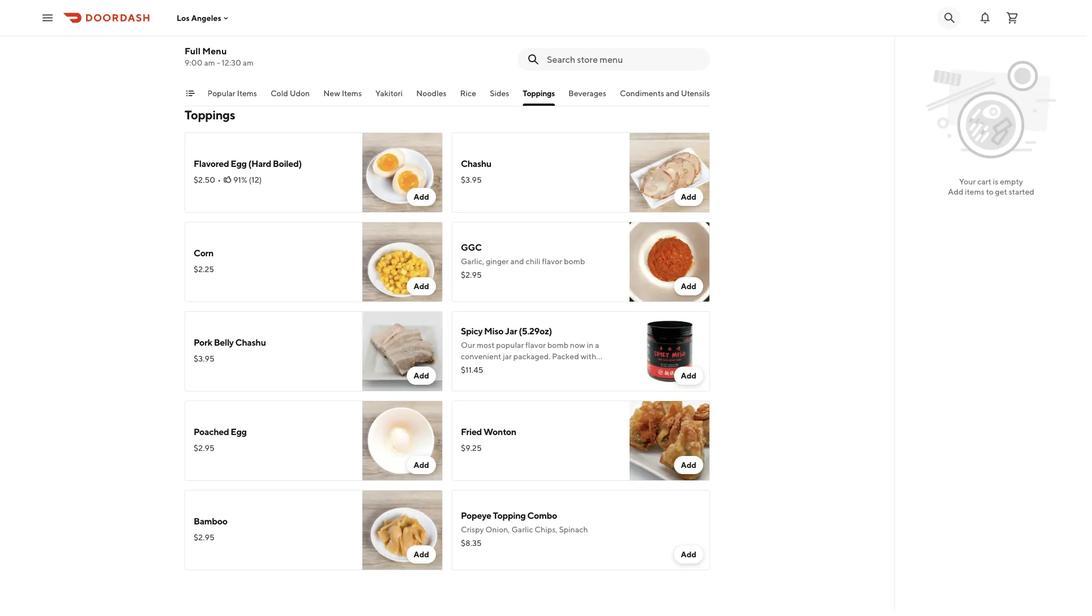 Task type: vqa. For each thing, say whether or not it's contained in the screenshot.
Cheese inside the CHEESEBURGER SPRING ROLLS GROUND CERTIFIED ANGUS BEEF®, LOTS OF MELTED CHEESE AND GRILLED ONIONS ROLLED IN A CRISPY WRAPPER
no



Task type: locate. For each thing, give the bounding box(es) containing it.
ground
[[586, 24, 612, 33], [590, 35, 616, 44]]

0 horizontal spatial items
[[237, 89, 257, 98]]

bomb
[[564, 257, 585, 266], [548, 341, 569, 350]]

1 horizontal spatial wonton
[[484, 427, 517, 438]]

noodles
[[417, 89, 447, 98]]

packed
[[552, 352, 579, 361]]

add button for flavored egg (hard boiled)
[[407, 188, 436, 206]]

with inside "french fries topped with seasoned ground chicken, cheese, sriracha, mayo and ground laver"
[[533, 24, 549, 33]]

2 am from the left
[[243, 58, 254, 67]]

0 horizontal spatial with
[[533, 24, 549, 33]]

0 vertical spatial egg
[[231, 158, 247, 169]]

ggc image
[[630, 222, 710, 303]]

flavored egg (hard boiled) image
[[363, 133, 443, 213]]

$2.95 down the bamboo
[[194, 533, 215, 543]]

cold udon
[[271, 89, 310, 98]]

pork up 7
[[194, 14, 212, 25]]

2 pork from the top
[[194, 337, 212, 348]]

1 am from the left
[[204, 58, 215, 67]]

0 vertical spatial $2.95
[[461, 271, 482, 280]]

add inside your cart is empty add items to get started
[[948, 187, 964, 197]]

seasoned
[[550, 24, 584, 33]]

add button for spicy miso jar (5.29oz)
[[674, 367, 704, 385]]

miso
[[484, 326, 504, 337]]

laver
[[461, 46, 479, 56]]

most
[[477, 341, 495, 350]]

1 horizontal spatial with
[[581, 352, 597, 361]]

flavor up packaged.
[[526, 341, 546, 350]]

1 vertical spatial toppings
[[185, 108, 235, 122]]

1 vertical spatial bomb
[[548, 341, 569, 350]]

fried wonton
[[461, 427, 517, 438]]

popular items
[[207, 89, 257, 98]]

0 horizontal spatial and
[[511, 257, 524, 266]]

flavor right chili
[[542, 257, 563, 266]]

umami
[[572, 363, 596, 373]]

1 items from the left
[[237, 89, 257, 98]]

0 vertical spatial ground
[[586, 24, 612, 33]]

add for fried wonton
[[681, 461, 697, 470]]

$2.95 for poached egg
[[194, 444, 215, 453]]

chicken,
[[461, 35, 491, 44]]

1 vertical spatial and
[[666, 89, 680, 98]]

1 horizontal spatial and
[[575, 35, 588, 44]]

0 vertical spatial wonton
[[214, 14, 247, 25]]

2 vertical spatial and
[[511, 257, 524, 266]]

add button
[[407, 188, 436, 206], [674, 188, 704, 206], [407, 278, 436, 296], [674, 278, 704, 296], [407, 367, 436, 385], [674, 367, 704, 385], [407, 457, 436, 475], [674, 457, 704, 475], [407, 546, 436, 564], [674, 546, 704, 564]]

beverages
[[569, 89, 607, 98]]

pork
[[297, 29, 313, 39]]

$3.95
[[461, 175, 482, 185], [194, 354, 215, 364]]

yakitori
[[376, 89, 403, 98]]

0 vertical spatial with
[[533, 24, 549, 33]]

1 pork from the top
[[194, 14, 212, 25]]

1 horizontal spatial toppings
[[523, 89, 555, 98]]

boiled)
[[273, 158, 302, 169]]

angeles
[[191, 13, 221, 23]]

corn
[[194, 248, 214, 259]]

0 horizontal spatial $3.95
[[194, 354, 215, 364]]

ggc
[[461, 242, 482, 253]]

add button for corn
[[407, 278, 436, 296]]

1 vertical spatial with
[[581, 352, 597, 361]]

add for flavored egg (hard boiled)
[[414, 192, 429, 202]]

items right popular
[[237, 89, 257, 98]]

chashu image
[[630, 133, 710, 213]]

wonton inside pork wonton 7 pieces. deep-fried wonton pork filling. $8.45
[[214, 14, 247, 25]]

1 vertical spatial wonton
[[484, 427, 517, 438]]

rice
[[460, 89, 476, 98]]

beverages button
[[569, 88, 607, 106]]

flavor
[[542, 257, 563, 266], [526, 341, 546, 350]]

corn image
[[363, 222, 443, 303]]

$2.95 down poached
[[194, 444, 215, 453]]

deep-
[[226, 29, 249, 39]]

wonton for pork
[[214, 14, 247, 25]]

am left -
[[204, 58, 215, 67]]

add button for pork belly chashu
[[407, 367, 436, 385]]

2 egg from the top
[[231, 427, 247, 438]]

0 vertical spatial flavor
[[542, 257, 563, 266]]

add button for ggc
[[674, 278, 704, 296]]

egg right poached
[[231, 427, 247, 438]]

and left utensils
[[666, 89, 680, 98]]

items for popular items
[[237, 89, 257, 98]]

add for poached egg
[[414, 461, 429, 470]]

1 vertical spatial $2.95
[[194, 444, 215, 453]]

wonton for fried
[[484, 427, 517, 438]]

pork for pork belly chashu
[[194, 337, 212, 348]]

fried
[[249, 29, 266, 39]]

with up sriracha,
[[533, 24, 549, 33]]

pork for pork wonton 7 pieces. deep-fried wonton pork filling. $8.45
[[194, 14, 212, 25]]

and down seasoned at the right of the page
[[575, 35, 588, 44]]

1 horizontal spatial $3.95
[[461, 175, 482, 185]]

1 vertical spatial egg
[[231, 427, 247, 438]]

1 vertical spatial ground
[[590, 35, 616, 44]]

0 vertical spatial pork
[[194, 14, 212, 25]]

add for chashu
[[681, 192, 697, 202]]

show menu categories image
[[186, 89, 195, 98]]

pieces.
[[199, 29, 225, 39]]

your cart is empty add items to get started
[[948, 177, 1035, 197]]

pork inside pork wonton 7 pieces. deep-fried wonton pork filling. $8.45
[[194, 14, 212, 25]]

0 vertical spatial $3.95
[[461, 175, 482, 185]]

am right the 12:30
[[243, 58, 254, 67]]

cold udon button
[[271, 88, 310, 106]]

and inside "french fries topped with seasoned ground chicken, cheese, sriracha, mayo and ground laver"
[[575, 35, 588, 44]]

1 vertical spatial $3.95
[[194, 354, 215, 364]]

toppings down popular
[[185, 108, 235, 122]]

filling.
[[314, 29, 336, 39]]

$8.35
[[461, 539, 482, 548]]

yakitori button
[[376, 88, 403, 106]]

2 items from the left
[[342, 89, 362, 98]]

0 horizontal spatial toppings
[[185, 108, 235, 122]]

is
[[994, 177, 999, 186]]

(5.29oz)
[[519, 326, 552, 337]]

1 egg from the top
[[231, 158, 247, 169]]

1 vertical spatial pork
[[194, 337, 212, 348]]

add
[[948, 187, 964, 197], [414, 192, 429, 202], [681, 192, 697, 202], [414, 282, 429, 291], [681, 282, 697, 291], [414, 371, 429, 381], [681, 371, 697, 381], [414, 461, 429, 470], [681, 461, 697, 470], [414, 550, 429, 560], [681, 550, 697, 560]]

items right new
[[342, 89, 362, 98]]

full
[[185, 46, 201, 56]]

$2.95
[[461, 271, 482, 280], [194, 444, 215, 453], [194, 533, 215, 543]]

utensils
[[681, 89, 710, 98]]

pork belly chashu image
[[363, 312, 443, 392]]

7
[[194, 29, 198, 39]]

add button for chashu
[[674, 188, 704, 206]]

$2.95 inside ggc garlic, ginger and chili flavor bomb $2.95
[[461, 271, 482, 280]]

0 vertical spatial and
[[575, 35, 588, 44]]

egg
[[231, 158, 247, 169], [231, 427, 247, 438]]

1 horizontal spatial items
[[342, 89, 362, 98]]

1 horizontal spatial chashu
[[461, 158, 492, 169]]

$3.95 for chashu
[[461, 175, 482, 185]]

0 horizontal spatial am
[[204, 58, 215, 67]]

with
[[533, 24, 549, 33], [581, 352, 597, 361]]

popular
[[207, 89, 236, 98]]

started
[[1009, 187, 1035, 197]]

add for spicy miso jar (5.29oz)
[[681, 371, 697, 381]]

0 horizontal spatial wonton
[[214, 14, 247, 25]]

topped
[[505, 24, 531, 33]]

wonton right fried
[[484, 427, 517, 438]]

new
[[324, 89, 340, 98]]

$2.95 down garlic,
[[461, 271, 482, 280]]

ginger
[[486, 257, 509, 266]]

1 vertical spatial flavor
[[526, 341, 546, 350]]

flavored egg (hard boiled)
[[194, 158, 302, 169]]

condiments
[[620, 89, 665, 98]]

ground up item search search field
[[590, 35, 616, 44]]

ground right seasoned at the right of the page
[[586, 24, 612, 33]]

add for bamboo
[[414, 550, 429, 560]]

egg up 91%
[[231, 158, 247, 169]]

convenient
[[461, 352, 502, 361]]

and left chili
[[511, 257, 524, 266]]

1 horizontal spatial am
[[243, 58, 254, 67]]

with down 'in'
[[581, 352, 597, 361]]

cart
[[978, 177, 992, 186]]

sides button
[[490, 88, 509, 106]]

bomb up packed
[[548, 341, 569, 350]]

wonton up 'deep-'
[[214, 14, 247, 25]]

bomb right chili
[[564, 257, 585, 266]]

pork left the belly
[[194, 337, 212, 348]]

pork
[[194, 14, 212, 25], [194, 337, 212, 348]]

and
[[575, 35, 588, 44], [666, 89, 680, 98], [511, 257, 524, 266]]

$9.25
[[461, 444, 482, 453]]

topping
[[493, 511, 526, 521]]

0 items, open order cart image
[[1006, 11, 1020, 25]]

2 horizontal spatial and
[[666, 89, 680, 98]]

0 vertical spatial bomb
[[564, 257, 585, 266]]

pork belly chashu
[[194, 337, 266, 348]]

12:30
[[222, 58, 241, 67]]

items
[[965, 187, 985, 197]]

in
[[587, 341, 594, 350]]

and inside button
[[666, 89, 680, 98]]

2 vertical spatial $2.95
[[194, 533, 215, 543]]

bamboo image
[[363, 491, 443, 571]]

full menu 9:00 am - 12:30 am
[[185, 46, 254, 67]]

adds
[[542, 363, 560, 373]]

add button for bamboo
[[407, 546, 436, 564]]

0 horizontal spatial chashu
[[235, 337, 266, 348]]

toppings right sides
[[523, 89, 555, 98]]



Task type: describe. For each thing, give the bounding box(es) containing it.
cold
[[271, 89, 288, 98]]

pork wonton image
[[363, 0, 443, 75]]

los angeles button
[[177, 13, 231, 23]]

and inside ggc garlic, ginger and chili flavor bomb $2.95
[[511, 257, 524, 266]]

crispy
[[461, 525, 484, 535]]

jar
[[505, 326, 517, 337]]

fries
[[488, 24, 504, 33]]

now
[[570, 341, 586, 350]]

miso
[[502, 363, 518, 373]]

add for corn
[[414, 282, 429, 291]]

onion,
[[486, 525, 510, 535]]

egg for flavored
[[231, 158, 247, 169]]

flavor inside ggc garlic, ginger and chili flavor bomb $2.95
[[542, 257, 563, 266]]

noodles button
[[417, 88, 447, 106]]

packaged.
[[514, 352, 551, 361]]

items for new items
[[342, 89, 362, 98]]

for
[[489, 375, 499, 384]]

new items
[[324, 89, 362, 98]]

egg for poached
[[231, 427, 247, 438]]

poached egg
[[194, 427, 247, 438]]

new items button
[[324, 88, 362, 106]]

los
[[177, 13, 190, 23]]

empty
[[1001, 177, 1024, 186]]

spices,
[[461, 363, 485, 373]]

$2.50 •
[[194, 175, 221, 185]]

poached egg image
[[363, 401, 443, 482]]

$3.95 for pork belly chashu
[[194, 354, 215, 364]]

belly
[[214, 337, 234, 348]]

open menu image
[[41, 11, 54, 25]]

0 vertical spatial chashu
[[461, 158, 492, 169]]

1 vertical spatial chashu
[[235, 337, 266, 348]]

udon
[[290, 89, 310, 98]]

cheese,
[[493, 35, 520, 44]]

91% (12)
[[233, 175, 262, 185]]

sides
[[490, 89, 509, 98]]

garlic
[[512, 525, 533, 535]]

fried wonton image
[[630, 401, 710, 482]]

condiments and utensils button
[[620, 88, 710, 106]]

add button for fried wonton
[[674, 457, 704, 475]]

bamboo
[[194, 516, 228, 527]]

$2.95 for bamboo
[[194, 533, 215, 543]]

wonton
[[268, 29, 295, 39]]

pork wonton 7 pieces. deep-fried wonton pork filling. $8.45
[[194, 14, 336, 52]]

fried
[[461, 427, 482, 438]]

spicy
[[461, 326, 483, 337]]

$8.45
[[194, 43, 215, 52]]

notification bell image
[[979, 11, 992, 25]]

ggc garlic, ginger and chili flavor bomb $2.95
[[461, 242, 585, 280]]

91%
[[233, 175, 247, 185]]

chips,
[[535, 525, 558, 535]]

popeye
[[461, 511, 492, 521]]

poached
[[194, 427, 229, 438]]

•
[[218, 175, 221, 185]]

with inside spicy miso jar (5.29oz) our most popular flavor bomb now in a convenient jar packaged. packed with spices, this miso blend adds an umami depth perfect for any dish.
[[581, 352, 597, 361]]

add inside popeye topping combo crispy onion, garlic chips, spinach $8.35 add
[[681, 550, 697, 560]]

a
[[595, 341, 600, 350]]

your
[[960, 177, 976, 186]]

get
[[996, 187, 1008, 197]]

menu
[[202, 46, 227, 56]]

$2.25
[[194, 265, 214, 274]]

0 vertical spatial toppings
[[523, 89, 555, 98]]

dish.
[[515, 375, 532, 384]]

condiments and utensils
[[620, 89, 710, 98]]

an
[[561, 363, 570, 373]]

flavored
[[194, 158, 229, 169]]

chili
[[526, 257, 541, 266]]

our
[[461, 341, 475, 350]]

bomb inside ggc garlic, ginger and chili flavor bomb $2.95
[[564, 257, 585, 266]]

flavor inside spicy miso jar (5.29oz) our most popular flavor bomb now in a convenient jar packaged. packed with spices, this miso blend adds an umami depth perfect for any dish.
[[526, 341, 546, 350]]

bomb inside spicy miso jar (5.29oz) our most popular flavor bomb now in a convenient jar packaged. packed with spices, this miso blend adds an umami depth perfect for any dish.
[[548, 341, 569, 350]]

spicy soboro fries image
[[630, 0, 710, 75]]

add for ggc
[[681, 282, 697, 291]]

french fries topped with seasoned ground chicken, cheese, sriracha, mayo and ground laver
[[461, 24, 616, 56]]

french
[[461, 24, 487, 33]]

popeye topping combo crispy onion, garlic chips, spinach $8.35 add
[[461, 511, 697, 560]]

spinach
[[559, 525, 588, 535]]

sriracha,
[[522, 35, 552, 44]]

(12)
[[249, 175, 262, 185]]

los angeles
[[177, 13, 221, 23]]

add for pork belly chashu
[[414, 371, 429, 381]]

popular items button
[[207, 88, 257, 106]]

spicy miso jar (5.29oz) our most popular flavor bomb now in a convenient jar packaged. packed with spices, this miso blend adds an umami depth perfect for any dish.
[[461, 326, 619, 384]]

spicy miso jar (5.29oz) image
[[630, 312, 710, 392]]

Item Search search field
[[547, 53, 701, 66]]

add button for poached egg
[[407, 457, 436, 475]]

depth
[[598, 363, 619, 373]]

(hard
[[248, 158, 271, 169]]

garlic,
[[461, 257, 485, 266]]

perfect
[[461, 375, 488, 384]]

9:00
[[185, 58, 203, 67]]



